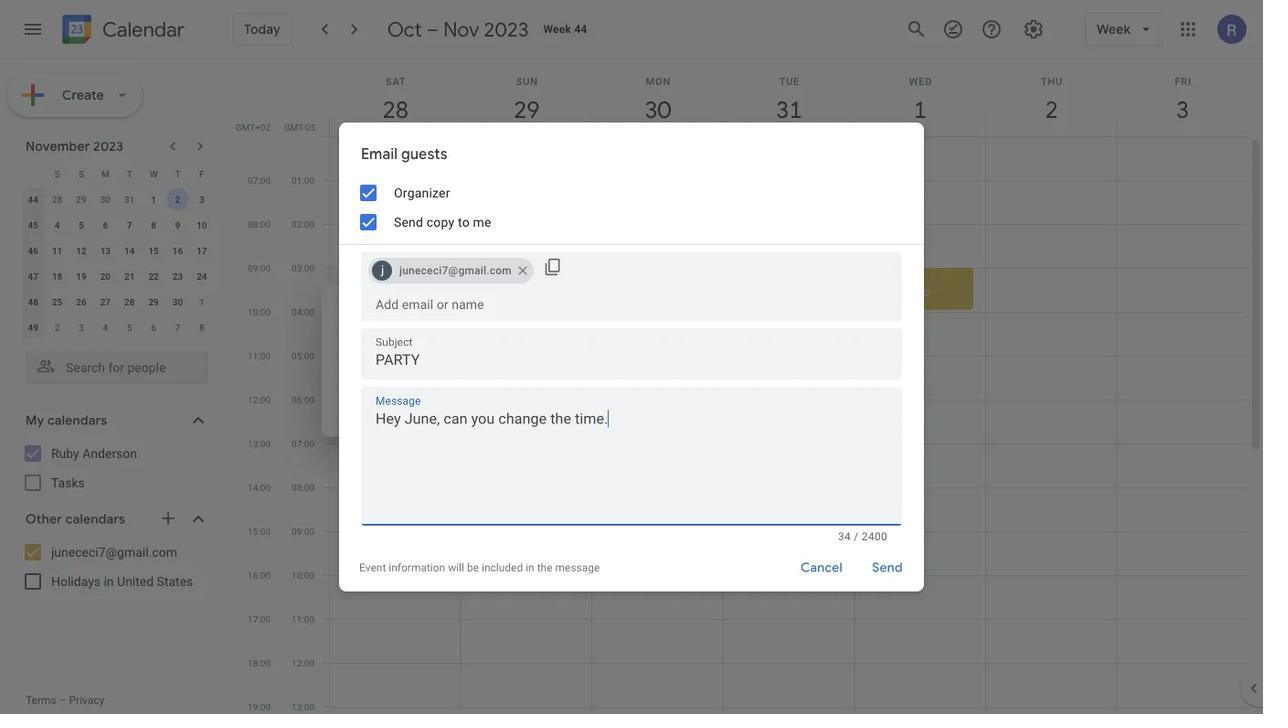 Task type: locate. For each thing, give the bounding box(es) containing it.
0 vertical spatial calendars
[[47, 412, 107, 429]]

0 vertical spatial 03:00
[[292, 262, 315, 273]]

1 horizontal spatial 44
[[575, 23, 588, 36]]

4
[[55, 219, 60, 230], [103, 322, 108, 333]]

row containing 48
[[21, 289, 214, 315]]

the
[[537, 561, 553, 574]]

party
[[384, 331, 443, 357]]

november
[[26, 138, 90, 155]]

08:00 left 02:00
[[248, 219, 271, 230]]

0 vertical spatial 09:00
[[248, 262, 271, 273]]

1 horizontal spatial 6
[[151, 322, 156, 333]]

in
[[526, 561, 535, 574], [104, 574, 114, 589]]

grid containing 03:00 – 04:00
[[234, 59, 1264, 714]]

1 right 30 element on the left top
[[199, 296, 205, 307]]

0 horizontal spatial 44
[[28, 194, 38, 205]]

holidays
[[51, 574, 101, 589]]

09:00
[[248, 262, 271, 273], [292, 526, 315, 537]]

0 horizontal spatial 29
[[76, 194, 87, 205]]

30 for 30 element on the left top
[[173, 296, 183, 307]]

14 element
[[119, 240, 141, 262]]

1 horizontal spatial 13:00
[[292, 701, 315, 712]]

united
[[117, 574, 154, 589]]

2 column header from the left
[[460, 59, 593, 136]]

calendar
[[102, 17, 185, 43]]

0 vertical spatial 8
[[151, 219, 156, 230]]

1 horizontal spatial 2023
[[484, 16, 529, 42]]

44 inside november 2023 grid
[[28, 194, 38, 205]]

30
[[100, 194, 111, 205], [173, 296, 183, 307]]

0 horizontal spatial 03:00
[[292, 262, 315, 273]]

31 right october
[[488, 360, 503, 375]]

0 horizontal spatial t
[[127, 168, 132, 179]]

october 28 element
[[46, 188, 68, 210]]

29 inside 29 element
[[148, 296, 159, 307]]

2023
[[484, 16, 529, 42], [93, 138, 123, 155]]

1 vertical spatial 03:00
[[862, 286, 889, 299]]

31 inside november 2023 grid
[[124, 194, 135, 205]]

terms link
[[26, 694, 56, 707]]

1 vertical spatial junececi7@gmail.com
[[51, 545, 177, 560]]

06:00
[[771, 374, 799, 386], [292, 394, 315, 405]]

send for send
[[873, 560, 903, 576]]

2 cell from the left
[[461, 136, 593, 714]]

send copy to me
[[394, 214, 492, 230]]

row group
[[21, 187, 214, 340]]

2
[[175, 194, 180, 205], [55, 322, 60, 333]]

1 vertical spatial 6
[[151, 322, 156, 333]]

0 vertical spatial 5
[[79, 219, 84, 230]]

1 vertical spatial 04:00
[[292, 306, 315, 317]]

calendars for other calendars
[[66, 511, 125, 528]]

0 vertical spatial 29
[[76, 194, 87, 205]]

4 left december 5 "element"
[[103, 322, 108, 333]]

row containing 03:00 – 04:00
[[322, 136, 1249, 714]]

0 vertical spatial 11:00
[[248, 350, 271, 361]]

1 vertical spatial 12:00
[[292, 657, 315, 668]]

28 left the october 29 element
[[52, 194, 62, 205]]

2 up 9
[[175, 194, 180, 205]]

junececi7@gmail.com
[[384, 400, 514, 415], [51, 545, 177, 560]]

18:00
[[248, 657, 271, 668]]

1 vertical spatial 8
[[199, 322, 205, 333]]

in left the the
[[526, 561, 535, 574]]

1 vertical spatial 1
[[199, 296, 205, 307]]

5 right december 4 element
[[127, 322, 132, 333]]

calendars up ruby
[[47, 412, 107, 429]]

november 2023 grid
[[17, 161, 214, 340]]

send down 2400
[[873, 560, 903, 576]]

07:00
[[248, 175, 271, 186], [292, 438, 315, 449]]

1 horizontal spatial 10:00
[[292, 570, 315, 581]]

31
[[124, 194, 135, 205], [488, 360, 503, 375]]

09:00 right 24 element
[[248, 262, 271, 273]]

1 t from the left
[[127, 168, 132, 179]]

12:00
[[248, 394, 271, 405], [292, 657, 315, 668]]

in inside "email guests" dialog
[[526, 561, 535, 574]]

calendar element
[[59, 11, 185, 51]]

1 vertical spatial 7
[[175, 322, 180, 333]]

0 horizontal spatial 10:00
[[248, 306, 271, 317]]

0 horizontal spatial junececi7@gmail.com
[[51, 545, 177, 560]]

1 horizontal spatial 04:00
[[902, 286, 930, 299]]

5 inside "element"
[[127, 322, 132, 333]]

None text field
[[361, 408, 903, 518]]

1 horizontal spatial 09:00
[[292, 526, 315, 537]]

0 horizontal spatial send
[[394, 214, 424, 230]]

2 s from the left
[[79, 168, 84, 179]]

1 vertical spatial 11:00
[[292, 614, 315, 625]]

in inside the other calendars list
[[104, 574, 114, 589]]

0 horizontal spatial 3
[[79, 322, 84, 333]]

17 element
[[191, 240, 213, 262]]

5
[[79, 219, 84, 230], [127, 322, 132, 333]]

row containing 46
[[21, 238, 214, 263]]

december 2 element
[[46, 316, 68, 338]]

1 horizontal spatial 3
[[199, 194, 205, 205]]

1 horizontal spatial 06:00
[[771, 374, 799, 386]]

t right m
[[127, 168, 132, 179]]

oct – nov 2023
[[387, 16, 529, 42]]

1 horizontal spatial 31
[[488, 360, 503, 375]]

1 vertical spatial send
[[873, 560, 903, 576]]

row containing s
[[21, 161, 214, 187]]

december 1 element
[[191, 291, 213, 313]]

25
[[52, 296, 62, 307]]

20 element
[[94, 265, 116, 287]]

row inside grid
[[322, 136, 1249, 714]]

0 horizontal spatial 28
[[52, 194, 62, 205]]

05:00
[[292, 350, 315, 361], [730, 374, 758, 386]]

0 vertical spatial junececi7@gmail.com
[[384, 400, 514, 415]]

28 inside 28 element
[[124, 296, 135, 307]]

in left united
[[104, 574, 114, 589]]

7 down "october 31" element
[[127, 219, 132, 230]]

05:00 inside 05:00 – 06:00 button
[[730, 374, 758, 386]]

0 horizontal spatial 30
[[100, 194, 111, 205]]

03:00
[[292, 262, 315, 273], [862, 286, 889, 299]]

privacy
[[69, 694, 105, 707]]

1 horizontal spatial 05:00
[[730, 374, 758, 386]]

5 up 12 element on the top of page
[[79, 219, 84, 230]]

1 vertical spatial 29
[[148, 296, 159, 307]]

44
[[575, 23, 588, 36], [28, 194, 38, 205]]

– for privacy
[[59, 694, 66, 707]]

1 horizontal spatial 1
[[199, 296, 205, 307]]

row containing 44
[[21, 187, 214, 212]]

t
[[127, 168, 132, 179], [175, 168, 181, 179]]

18 element
[[46, 265, 68, 287]]

0 horizontal spatial 08:00
[[248, 219, 271, 230]]

10:00 right december 1 element
[[248, 306, 271, 317]]

08:00 right the 14:00
[[292, 482, 315, 493]]

2023 up m
[[93, 138, 123, 155]]

1 horizontal spatial send
[[873, 560, 903, 576]]

0 horizontal spatial 07:00
[[248, 175, 271, 186]]

11:00
[[248, 350, 271, 361], [292, 614, 315, 625]]

1 horizontal spatial 11:00
[[292, 614, 315, 625]]

0 horizontal spatial 05:00
[[292, 350, 315, 361]]

0 vertical spatial 4
[[55, 219, 60, 230]]

29 right 28 element
[[148, 296, 159, 307]]

s left m
[[79, 168, 84, 179]]

7 right december 6 element
[[175, 322, 180, 333]]

13:00 up the 14:00
[[248, 438, 271, 449]]

8 left 9
[[151, 219, 156, 230]]

terms
[[26, 694, 56, 707]]

2 cell
[[166, 187, 190, 212]]

44 right week
[[575, 23, 588, 36]]

calendars down the 'tasks'
[[66, 511, 125, 528]]

0 vertical spatial 10:00
[[248, 306, 271, 317]]

row
[[322, 136, 1249, 714], [21, 161, 214, 187], [21, 187, 214, 212], [21, 212, 214, 238], [21, 238, 214, 263], [21, 263, 214, 289], [21, 289, 214, 315], [21, 315, 214, 340]]

december 3 element
[[70, 316, 92, 338]]

main drawer image
[[22, 18, 44, 40]]

m
[[101, 168, 109, 179]]

29 right 'october 28' element
[[76, 194, 87, 205]]

– for 06:00
[[761, 374, 768, 386]]

1 horizontal spatial 4
[[103, 322, 108, 333]]

0 vertical spatial 12:00
[[248, 394, 271, 405]]

None text field
[[376, 347, 888, 373]]

t right the "w"
[[175, 168, 181, 179]]

3
[[199, 194, 205, 205], [79, 322, 84, 333]]

1 horizontal spatial 2
[[175, 194, 180, 205]]

1 vertical spatial 30
[[173, 296, 183, 307]]

27 element
[[94, 291, 116, 313]]

week
[[544, 23, 572, 36]]

08:00
[[248, 219, 271, 230], [292, 482, 315, 493]]

row containing 49
[[21, 315, 214, 340]]

2 t from the left
[[175, 168, 181, 179]]

junececi7@gmail.com down october
[[384, 400, 514, 415]]

44 left 'october 28' element
[[28, 194, 38, 205]]

6
[[103, 219, 108, 230], [151, 322, 156, 333]]

1 horizontal spatial s
[[79, 168, 84, 179]]

0 horizontal spatial 31
[[124, 194, 135, 205]]

8 right 'december 7' element at the top left
[[199, 322, 205, 333]]

29 for the october 29 element
[[76, 194, 87, 205]]

message
[[556, 561, 600, 574]]

1 vertical spatial 4
[[103, 322, 108, 333]]

6 column header from the left
[[986, 59, 1118, 136]]

1 vertical spatial 2023
[[93, 138, 123, 155]]

information
[[389, 561, 446, 574]]

31 inside party tuesday, october 31
[[488, 360, 503, 375]]

0 vertical spatial 06:00
[[771, 374, 799, 386]]

0 vertical spatial 7
[[127, 219, 132, 230]]

calendars for my calendars
[[47, 412, 107, 429]]

will
[[448, 561, 464, 574]]

21 element
[[119, 265, 141, 287]]

12:00 right 18:00
[[292, 657, 315, 668]]

selected people list box
[[361, 252, 539, 288]]

gmt-05
[[284, 122, 315, 133]]

0 horizontal spatial 2
[[55, 322, 60, 333]]

28
[[52, 194, 62, 205], [124, 296, 135, 307]]

None search field
[[0, 344, 227, 384]]

1 horizontal spatial 08:00
[[292, 482, 315, 493]]

11
[[52, 245, 62, 256]]

48
[[28, 296, 38, 307]]

30 right the october 29 element
[[100, 194, 111, 205]]

send for send copy to me
[[394, 214, 424, 230]]

junececi7@gmail.com up holidays in united states
[[51, 545, 177, 560]]

03:00 inside button
[[862, 286, 889, 299]]

w
[[150, 168, 158, 179]]

1 horizontal spatial 28
[[124, 296, 135, 307]]

–
[[427, 16, 439, 42], [892, 286, 900, 299], [761, 374, 768, 386], [59, 694, 66, 707]]

26 element
[[70, 291, 92, 313]]

13:00
[[248, 438, 271, 449], [292, 701, 315, 712]]

18
[[52, 271, 62, 282]]

1 cell from the left
[[330, 136, 461, 714]]

25 element
[[46, 291, 68, 313]]

22 element
[[143, 265, 165, 287]]

0 horizontal spatial 2023
[[93, 138, 123, 155]]

3 cell from the left
[[593, 136, 724, 714]]

1 vertical spatial 09:00
[[292, 526, 315, 537]]

s up 'october 28' element
[[54, 168, 60, 179]]

my calendars button
[[4, 406, 227, 435]]

1 vertical spatial 28
[[124, 296, 135, 307]]

party tuesday, october 31
[[384, 331, 503, 375]]

30 right 29 element on the left of the page
[[173, 296, 183, 307]]

6 down october 30 element
[[103, 219, 108, 230]]

send left copy
[[394, 214, 424, 230]]

0 horizontal spatial 11:00
[[248, 350, 271, 361]]

10
[[197, 219, 207, 230]]

0 vertical spatial send
[[394, 214, 424, 230]]

1 vertical spatial 5
[[127, 322, 132, 333]]

28 element
[[119, 291, 141, 313]]

row containing 45
[[21, 212, 214, 238]]

calendar heading
[[99, 17, 185, 43]]

my
[[26, 412, 44, 429]]

46
[[28, 245, 38, 256]]

0 horizontal spatial s
[[54, 168, 60, 179]]

0 vertical spatial 44
[[575, 23, 588, 36]]

1 vertical spatial 08:00
[[292, 482, 315, 493]]

0 horizontal spatial 06:00
[[292, 394, 315, 405]]

row group containing 44
[[21, 187, 214, 340]]

send inside button
[[873, 560, 903, 576]]

3 right december 2 element
[[79, 322, 84, 333]]

calendars
[[47, 412, 107, 429], [66, 511, 125, 528]]

6 right december 5 "element"
[[151, 322, 156, 333]]

0 vertical spatial 05:00
[[292, 350, 315, 361]]

1 horizontal spatial 5
[[127, 322, 132, 333]]

junececi7@gmail.com, selected option
[[369, 256, 534, 285]]

my calendars list
[[4, 439, 227, 497]]

20
[[100, 271, 111, 282]]

12:00 up the 14:00
[[248, 394, 271, 405]]

1 vertical spatial 05:00
[[730, 374, 758, 386]]

2023 right nov
[[484, 16, 529, 42]]

1 vertical spatial 44
[[28, 194, 38, 205]]

1
[[151, 194, 156, 205], [199, 296, 205, 307]]

28 right '27' element on the top left of page
[[124, 296, 135, 307]]

grid
[[234, 59, 1264, 714]]

1 horizontal spatial 12:00
[[292, 657, 315, 668]]

31 right october 30 element
[[124, 194, 135, 205]]

24
[[197, 271, 207, 282]]

1 horizontal spatial 29
[[148, 296, 159, 307]]

04:00
[[902, 286, 930, 299], [292, 306, 315, 317]]

row containing 47
[[21, 263, 214, 289]]

09:00 right 15:00
[[292, 526, 315, 537]]

10:00 right 16:00
[[292, 570, 315, 581]]

0 horizontal spatial 1
[[151, 194, 156, 205]]

22
[[148, 271, 159, 282]]

column header
[[329, 59, 461, 136], [460, 59, 593, 136], [592, 59, 724, 136], [723, 59, 855, 136], [854, 59, 987, 136], [986, 59, 1118, 136], [1117, 59, 1249, 136]]

tuesday,
[[384, 360, 435, 375]]

13:00 right 19:00
[[292, 701, 315, 712]]

1 horizontal spatial 07:00
[[292, 438, 315, 449]]

1 vertical spatial 31
[[488, 360, 503, 375]]

29 inside the october 29 element
[[76, 194, 87, 205]]

28 inside 'october 28' element
[[52, 194, 62, 205]]

4 right '45' on the left of page
[[55, 219, 60, 230]]

cancel
[[801, 560, 843, 576]]

2 left december 3 element
[[55, 322, 60, 333]]

1 right "october 31" element
[[151, 194, 156, 205]]

3 right 2 cell
[[199, 194, 205, 205]]

0 vertical spatial 2
[[175, 194, 180, 205]]

11 element
[[46, 240, 68, 262]]

05:00 for 05:00 – 06:00
[[730, 374, 758, 386]]

cell
[[330, 136, 461, 714], [461, 136, 593, 714], [593, 136, 724, 714], [987, 136, 1118, 714], [1118, 136, 1249, 714]]

1 vertical spatial calendars
[[66, 511, 125, 528]]

0 horizontal spatial 12:00
[[248, 394, 271, 405]]

0 vertical spatial 04:00
[[902, 286, 930, 299]]

1 horizontal spatial 7
[[175, 322, 180, 333]]



Task type: vqa. For each thing, say whether or not it's contained in the screenshot.
heading within Calendar ELEMENT
no



Task type: describe. For each thing, give the bounding box(es) containing it.
24 element
[[191, 265, 213, 287]]

30 element
[[167, 291, 189, 313]]

terms – privacy
[[26, 694, 105, 707]]

0 horizontal spatial 8
[[151, 219, 156, 230]]

16:00
[[248, 570, 271, 581]]

0 vertical spatial 3
[[199, 194, 205, 205]]

5 cell from the left
[[1118, 136, 1249, 714]]

4 cell from the left
[[987, 136, 1118, 714]]

– for nov
[[427, 16, 439, 42]]

copy
[[427, 214, 455, 230]]

gmt-
[[284, 122, 305, 133]]

16 element
[[167, 240, 189, 262]]

03:00 – 04:00 cell
[[854, 136, 987, 714]]

holidays in united states
[[51, 574, 193, 589]]

03:00 for 03:00
[[292, 262, 315, 273]]

05:00 for 05:00
[[292, 350, 315, 361]]

– for 04:00
[[892, 286, 900, 299]]

1 horizontal spatial junececi7@gmail.com
[[384, 400, 514, 415]]

0 vertical spatial 2023
[[484, 16, 529, 42]]

19:00
[[248, 701, 271, 712]]

other calendars button
[[4, 505, 227, 534]]

15 element
[[143, 240, 165, 262]]

december 4 element
[[94, 316, 116, 338]]

tasks
[[51, 475, 85, 490]]

30 for october 30 element
[[100, 194, 111, 205]]

13
[[100, 245, 111, 256]]

privacy link
[[69, 694, 105, 707]]

06:00 inside button
[[771, 374, 799, 386]]

17:00
[[248, 614, 271, 625]]

01:00
[[292, 175, 315, 186]]

17
[[197, 245, 207, 256]]

email
[[361, 145, 398, 164]]

nov
[[443, 16, 480, 42]]

me
[[473, 214, 492, 230]]

05
[[305, 122, 315, 133]]

event information will be included in the message
[[359, 561, 600, 574]]

1 s from the left
[[54, 168, 60, 179]]

28 for 28 element
[[124, 296, 135, 307]]

row group inside november 2023 grid
[[21, 187, 214, 340]]

2400
[[862, 530, 888, 543]]

0 horizontal spatial 09:00
[[248, 262, 271, 273]]

other calendars list
[[4, 538, 227, 596]]

today
[[244, 21, 280, 37]]

03:00 – 04:00
[[862, 286, 930, 299]]

3 column header from the left
[[592, 59, 724, 136]]

21
[[124, 271, 135, 282]]

organizer
[[394, 185, 450, 200]]

49
[[28, 322, 38, 333]]

1 vertical spatial 10:00
[[292, 570, 315, 581]]

1 horizontal spatial 8
[[199, 322, 205, 333]]

16
[[173, 245, 183, 256]]

december 5 element
[[119, 316, 141, 338]]

29 for 29 element on the left of the page
[[148, 296, 159, 307]]

cancel button
[[793, 546, 851, 590]]

december 7 element
[[167, 316, 189, 338]]

12
[[76, 245, 87, 256]]

junececi7@gmail.com inside the other calendars list
[[51, 545, 177, 560]]

0 vertical spatial 08:00
[[248, 219, 271, 230]]

other
[[26, 511, 62, 528]]

none text field inside "email guests" dialog
[[361, 408, 903, 518]]

f
[[199, 168, 204, 179]]

29 element
[[143, 291, 165, 313]]

0 horizontal spatial 7
[[127, 219, 132, 230]]

november 2023
[[26, 138, 123, 155]]

event
[[359, 561, 386, 574]]

5 column header from the left
[[854, 59, 987, 136]]

28 for 'october 28' element
[[52, 194, 62, 205]]

23 element
[[167, 265, 189, 287]]

15
[[148, 245, 159, 256]]

10 element
[[191, 214, 213, 236]]

04:00 inside button
[[902, 286, 930, 299]]

october 29 element
[[70, 188, 92, 210]]

/
[[854, 530, 859, 543]]

today button
[[232, 13, 292, 46]]

week 44
[[544, 23, 588, 36]]

email guests
[[361, 145, 448, 164]]

7 column header from the left
[[1117, 59, 1249, 136]]

9
[[175, 219, 180, 230]]

included
[[482, 561, 523, 574]]

12 element
[[70, 240, 92, 262]]

19 element
[[70, 265, 92, 287]]

my calendars
[[26, 412, 107, 429]]

14
[[124, 245, 135, 256]]

0 vertical spatial 13:00
[[248, 438, 271, 449]]

party heading
[[384, 331, 443, 357]]

to
[[458, 214, 470, 230]]

gmt+02
[[236, 122, 271, 133]]

27
[[100, 296, 111, 307]]

other calendars
[[26, 511, 125, 528]]

03:00 – 04:00 button
[[854, 268, 974, 310]]

october
[[438, 360, 485, 375]]

34
[[839, 530, 851, 543]]

1 vertical spatial 13:00
[[292, 701, 315, 712]]

23
[[173, 271, 183, 282]]

be
[[467, 561, 479, 574]]

oct
[[387, 16, 422, 42]]

Add email or name text field
[[376, 288, 888, 321]]

email guests dialog
[[339, 123, 925, 592]]

1 vertical spatial 3
[[79, 322, 84, 333]]

0 horizontal spatial 5
[[79, 219, 84, 230]]

send button
[[859, 546, 917, 590]]

05:00 – 06:00 button
[[723, 356, 842, 398]]

guests
[[401, 145, 448, 164]]

0 vertical spatial 1
[[151, 194, 156, 205]]

1 vertical spatial 07:00
[[292, 438, 315, 449]]

december 6 element
[[143, 316, 165, 338]]

14:00
[[248, 482, 271, 493]]

05:00 – 06:00 cell
[[723, 136, 855, 714]]

ruby
[[51, 446, 79, 461]]

states
[[157, 574, 193, 589]]

13 element
[[94, 240, 116, 262]]

anderson
[[82, 446, 137, 461]]

0 vertical spatial 07:00
[[248, 175, 271, 186]]

october 30 element
[[94, 188, 116, 210]]

december 8 element
[[191, 316, 213, 338]]

02:00
[[292, 219, 315, 230]]

0 horizontal spatial 04:00
[[292, 306, 315, 317]]

26
[[76, 296, 87, 307]]

47
[[28, 271, 38, 282]]

2 inside cell
[[175, 194, 180, 205]]

4 column header from the left
[[723, 59, 855, 136]]

05:00 – 06:00
[[730, 374, 799, 386]]

october 31 element
[[119, 188, 141, 210]]

0 horizontal spatial 6
[[103, 219, 108, 230]]

19
[[76, 271, 87, 282]]

03:00 for 03:00 – 04:00
[[862, 286, 889, 299]]

1 column header from the left
[[329, 59, 461, 136]]

ruby anderson
[[51, 446, 137, 461]]

1 vertical spatial 2
[[55, 322, 60, 333]]

34 / 2400
[[839, 530, 888, 543]]

45
[[28, 219, 38, 230]]

15:00
[[248, 526, 271, 537]]



